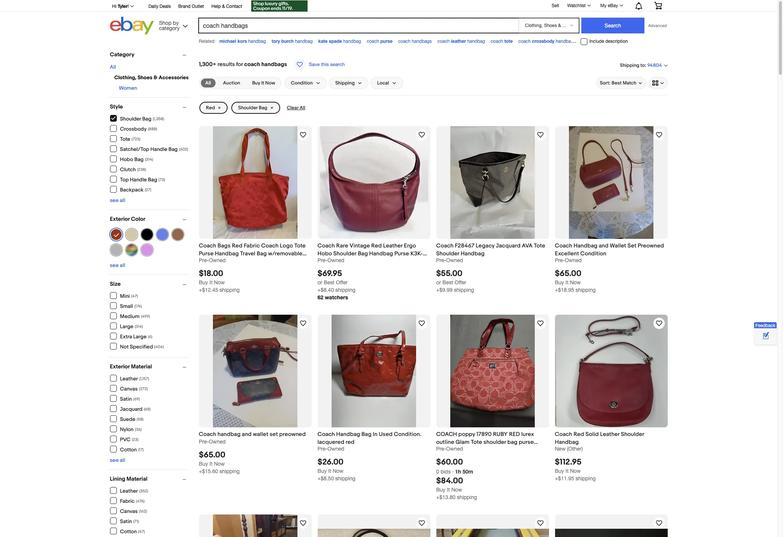 Task type: describe. For each thing, give the bounding box(es) containing it.
coach for coach handbag bag in used condition. lacquered red pre-owned
[[318, 431, 335, 438]]

1 vertical spatial all
[[205, 80, 211, 86]]

$65.00 for pre-
[[199, 451, 225, 460]]

related:
[[199, 39, 216, 44]]

satin (71)
[[120, 518, 139, 525]]

ebay
[[608, 3, 618, 8]]

red inside coach red solid leather shoulder handbag new (other)
[[574, 431, 584, 438]]

vintage
[[350, 242, 370, 249]]

best for $55.00
[[443, 280, 453, 286]]

coach handbag and wallet set preowned link
[[199, 431, 312, 439]]

used
[[379, 431, 393, 438]]

coach right for
[[244, 61, 260, 68]]

coach handbag and wallet set preowned excellent condition link
[[555, 242, 668, 257]]

deals
[[160, 4, 171, 9]]

hobo inside coach rare vintage red leather ergo hobo shoulder bag handbag purse k3k- 9219
[[318, 250, 332, 257]]

owned inside coach handbag and wallet set preowned pre-owned
[[209, 439, 226, 445]]

see for material
[[110, 457, 119, 464]]

owned inside coach f28467 legacy jacquard ava tote shoulder handbag pre-owned
[[446, 257, 463, 263]]

kors
[[237, 38, 247, 44]]

1 vertical spatial large
[[133, 333, 147, 340]]

1,300 + results for coach handbags
[[199, 61, 287, 68]]

(73)
[[158, 177, 165, 182]]

watch coach red solid leather shoulder handbag image
[[655, 319, 664, 328]]

9219
[[318, 258, 329, 265]]

coach handbag and wallet set preowned excellent condition pre-owned
[[555, 242, 664, 263]]

(47) for cotton
[[138, 529, 145, 534]]

handbag inside coach handbag bag in used condition. lacquered red pre-owned
[[336, 431, 360, 438]]

coach bags red fabric coach logo tote purse handbag travel bag w/removable pouch heading
[[199, 242, 307, 265]]

bag inside coach rare vintage red leather ergo hobo shoulder bag handbag purse k3k- 9219
[[358, 250, 368, 257]]

(723)
[[132, 137, 140, 141]]

shipping inside $69.95 or best offer +$8.40 shipping 62 watchers
[[335, 287, 356, 293]]

leather inside coach red solid leather shoulder handbag new (other)
[[600, 431, 620, 438]]

lurex
[[521, 431, 534, 438]]

coach c5690 kleo carryall shoulder tote handbag black pebbled leather purse image
[[436, 529, 549, 537]]

1 see all from the top
[[110, 197, 125, 204]]

or for $69.95
[[318, 280, 322, 286]]

coach handbag bag in used condition. lacquered red heading
[[318, 431, 422, 446]]

crossbody
[[120, 126, 147, 132]]

shoulder inside coach rare vintage red leather ergo hobo shoulder bag handbag purse k3k- 9219
[[333, 250, 357, 257]]

help & contact
[[212, 4, 242, 9]]

coach rare vintage red leather ergo hobo shoulder bag handbag purse k3k-9219 image
[[320, 126, 428, 239]]

watchlist link
[[563, 1, 594, 10]]

coach handbag bag in used condition. lacquered red link
[[318, 431, 430, 446]]

top handle bag (73)
[[120, 176, 165, 183]]

material for lining material
[[127, 476, 148, 483]]

coach handbag and wallet set preowned pre-owned
[[199, 431, 306, 445]]

category button
[[110, 51, 190, 58]]

canvas (162)
[[120, 508, 147, 515]]

0 horizontal spatial jacquard
[[120, 406, 143, 412]]

$60.00
[[436, 458, 463, 468]]

it for coach bags red fabric coach logo tote purse handbag travel bag w/removable pouch
[[210, 280, 213, 286]]

All selected text field
[[205, 80, 211, 86]]

specified
[[130, 344, 153, 350]]

watch coach c5690 kleo carryall shoulder tote handbag black pebbled leather purse image
[[536, 519, 545, 528]]

(888)
[[148, 126, 157, 131]]

watch coach black leather large tote handbag red interior. beautiful image
[[298, 519, 308, 528]]

& inside account navigation
[[222, 4, 225, 9]]

include
[[590, 39, 604, 44]]

(404)
[[154, 344, 164, 349]]

handbag inside coach handbag and wallet set preowned pre-owned
[[218, 431, 241, 438]]

canvas for canvas (162)
[[120, 508, 138, 515]]

pre- up $18.00
[[199, 257, 209, 263]]

medium
[[120, 313, 140, 320]]

coach legacy jacquard ava tote shoulder handbag silver/grey /black f57246 image
[[318, 529, 430, 537]]

0 horizontal spatial hobo
[[120, 156, 133, 162]]

nylon (36)
[[120, 426, 142, 433]]

:
[[645, 62, 646, 68]]

buy for coach red solid leather shoulder handbag
[[555, 468, 564, 474]]

leather up "canvas (272)" in the bottom of the page
[[120, 376, 138, 382]]

shipping for shipping
[[335, 80, 355, 86]]

red down all text box
[[206, 105, 215, 111]]

it up the shoulder bag link
[[261, 80, 264, 86]]

fabric (476)
[[120, 498, 145, 504]]

pre- inside coach f28467 legacy jacquard ava tote shoulder handbag pre-owned
[[436, 257, 446, 263]]

$18.00 buy it now +$12.45 shipping
[[199, 269, 240, 293]]

all for color
[[120, 262, 125, 269]]

exterior material button
[[110, 363, 190, 370]]

shipping for shipping to : 94804
[[620, 62, 640, 68]]

(58)
[[137, 417, 144, 422]]

help
[[212, 4, 221, 9]]

pre- up $69.95
[[318, 257, 328, 263]]

shipping for coach handbag and wallet set preowned
[[220, 469, 240, 475]]

pre- inside coach handbag bag in used condition. lacquered red pre-owned
[[318, 446, 328, 452]]

bag left the (602)
[[169, 146, 178, 152]]

shoulder inside coach red solid leather shoulder handbag new (other)
[[621, 431, 644, 438]]

94804
[[648, 63, 662, 69]]

and for wallet
[[242, 431, 252, 438]]

watch coach purse/handbag image
[[655, 519, 664, 528]]

leather (352)
[[120, 488, 148, 494]]

watch coach legacy jacquard ava tote shoulder handbag silver/grey /black f57246 image
[[417, 519, 426, 528]]

pre-owned for $69.95
[[318, 257, 344, 263]]

(36)
[[135, 427, 142, 432]]

auction link
[[219, 79, 245, 88]]

0 horizontal spatial purse
[[380, 38, 393, 44]]

fabric inside coach bags red fabric coach logo tote purse handbag travel bag w/removable pouch
[[244, 242, 260, 249]]

my
[[601, 3, 607, 8]]

tote (723)
[[120, 136, 140, 142]]

watch coach handbag and wallet set preowned image
[[298, 319, 308, 328]]

save
[[309, 62, 320, 67]]

buy down 1,300 + results for coach handbags
[[252, 80, 260, 86]]

coach for handbags
[[398, 39, 411, 44]]

rare
[[336, 242, 348, 249]]

pvc (23)
[[120, 436, 139, 443]]

+
[[213, 61, 216, 68]]

1 vertical spatial &
[[154, 74, 158, 81]]

watchlist
[[567, 3, 586, 8]]

satin (69)
[[120, 396, 140, 402]]

coach
[[436, 431, 457, 438]]

!
[[128, 4, 129, 9]]

coach handbags
[[398, 39, 432, 44]]

coach handbag bag in used condition. lacquered red image
[[332, 315, 416, 428]]

lacquered
[[318, 439, 344, 446]]

satin for satin (71)
[[120, 518, 132, 525]]

tote left (723)
[[120, 136, 130, 142]]

coach handbag bag in used condition. lacquered red pre-owned
[[318, 431, 422, 452]]

watch coach f28467 legacy jacquard ava tote shoulder handbag image
[[536, 130, 545, 139]]

clutch (238)
[[120, 166, 146, 173]]

bag up the (238)
[[134, 156, 144, 162]]

leather
[[451, 38, 466, 44]]

coach red solid leather shoulder handbag image
[[555, 315, 668, 428]]

medium (499)
[[120, 313, 150, 320]]

handbag inside coach handbag and wallet set preowned excellent condition pre-owned
[[574, 242, 598, 249]]

red link
[[199, 102, 228, 114]]

coach handbag and wallet set preowned excellent condition image
[[569, 126, 654, 239]]

handbag inside coach bags red fabric coach logo tote purse handbag travel bag w/removable pouch
[[215, 250, 239, 257]]

purse inside coach bags red fabric coach logo tote purse handbag travel bag w/removable pouch
[[199, 250, 214, 257]]

bag inside coach bags red fabric coach logo tote purse handbag travel bag w/removable pouch
[[257, 250, 267, 257]]

bag left (1,358)
[[142, 116, 152, 122]]

suede
[[120, 416, 135, 422]]

handbag for spade
[[343, 39, 361, 44]]

canvas for canvas (272)
[[120, 386, 138, 392]]

handbag inside coach f28467 legacy jacquard ava tote shoulder handbag pre-owned
[[461, 250, 485, 257]]

condition inside coach handbag and wallet set preowned excellent condition pre-owned
[[581, 250, 607, 257]]

save this search button
[[292, 58, 347, 71]]

0 vertical spatial large
[[120, 323, 133, 330]]

handbags inside main content
[[261, 61, 287, 68]]

clear all
[[287, 105, 305, 111]]

get the coupon image
[[251, 0, 308, 12]]

exterior color button
[[110, 216, 190, 223]]

0 horizontal spatial fabric
[[120, 498, 135, 504]]

material for exterior material
[[131, 363, 152, 370]]

coach purse
[[367, 38, 393, 44]]

shipping for coach handbag bag in used condition. lacquered red
[[335, 476, 356, 482]]

owned up $60.00
[[446, 446, 463, 452]]

coach bags red fabric coach logo tote purse handbag travel bag w/removable pouch
[[199, 242, 306, 265]]

shipping for coach red solid leather shoulder handbag
[[576, 476, 596, 482]]

category
[[110, 51, 134, 58]]

suede (58)
[[120, 416, 144, 422]]

k3k-
[[411, 250, 423, 257]]

handbag for leather
[[467, 39, 485, 44]]

it inside $60.00 0 bids · 1h 50m $84.00 buy it now +$13.80 shipping
[[447, 487, 450, 493]]

handbag inside coach red solid leather shoulder handbag new (other)
[[555, 439, 579, 446]]

crossbody (888)
[[120, 126, 157, 132]]

outlet
[[192, 4, 204, 9]]

daily deals link
[[148, 3, 171, 11]]

sell link
[[548, 3, 563, 8]]

(314) inside 'large (314)'
[[135, 324, 143, 329]]

new
[[555, 446, 566, 452]]

coach for bag
[[579, 39, 592, 44]]

see all for color
[[110, 262, 125, 269]]

handbag for burch
[[295, 39, 313, 44]]

top
[[120, 176, 129, 183]]

shoulder inside coach f28467 legacy jacquard ava tote shoulder handbag pre-owned
[[436, 250, 460, 257]]

coach crossbody handbag
[[519, 38, 574, 44]]

shipping inside $60.00 0 bids · 1h 50m $84.00 buy it now +$13.80 shipping
[[457, 495, 477, 501]]

(other)
[[567, 446, 583, 452]]

see all for material
[[110, 457, 125, 464]]

small
[[120, 303, 133, 309]]

pre-owned for $18.00
[[199, 257, 226, 263]]

watch coach rare vintage red leather ergo hobo shoulder bag handbag purse k3k-9219 image
[[417, 130, 426, 139]]

handle for top
[[130, 176, 147, 183]]

tote inside coach bags red fabric coach logo tote purse handbag travel bag w/removable pouch
[[294, 242, 306, 249]]

ruby
[[493, 431, 508, 438]]

purse inside coach rare vintage red leather ergo hobo shoulder bag handbag purse k3k- 9219
[[395, 250, 409, 257]]

brand outlet
[[178, 4, 204, 9]]

it for coach red solid leather shoulder handbag
[[566, 468, 569, 474]]

feedback
[[756, 323, 776, 328]]

0 vertical spatial bag
[[593, 39, 601, 44]]

kate
[[318, 38, 328, 44]]

$69.95 or best offer +$8.40 shipping 62 watchers
[[318, 269, 356, 301]]

pre- inside coach handbag and wallet set preowned pre-owned
[[199, 439, 209, 445]]

0 horizontal spatial all link
[[110, 64, 116, 70]]

lining material
[[110, 476, 148, 483]]

canvas (272)
[[120, 386, 148, 392]]

tory burch handbag
[[272, 38, 313, 44]]

62
[[318, 294, 324, 301]]

buy for coach handbag bag in used condition. lacquered red
[[318, 468, 327, 474]]

bag left (73)
[[148, 176, 157, 183]]



Task type: vqa. For each thing, say whether or not it's contained in the screenshot.
1st , from left
no



Task type: locate. For each thing, give the bounding box(es) containing it.
$65.00 inside $65.00 buy it now +$15.60 shipping
[[199, 451, 225, 460]]

coach for leather
[[438, 39, 450, 44]]

offer down $55.00
[[455, 280, 466, 286]]

2 vertical spatial see
[[110, 457, 119, 464]]

by
[[173, 20, 179, 26]]

buy inside $60.00 0 bids · 1h 50m $84.00 buy it now +$13.80 shipping
[[436, 487, 446, 493]]

0 vertical spatial shipping
[[620, 62, 640, 68]]

coach purse/handbag image
[[555, 529, 668, 537]]

buy up '+$15.60'
[[199, 461, 208, 467]]

buy inside $26.00 buy it now +$8.50 shipping
[[318, 468, 327, 474]]

coach inside coach tote
[[491, 39, 503, 44]]

see all down cotton (17)
[[110, 457, 125, 464]]

accessories
[[159, 74, 189, 81]]

coach for purse
[[367, 39, 379, 44]]

coach poppy 17890 ruby red lurex outline glam tote shoulder bag purse handbag
[[436, 431, 534, 454]]

0 vertical spatial exterior
[[110, 216, 130, 223]]

it for coach handbag and wallet set preowned excellent condition
[[566, 280, 569, 286]]

owned up $65.00 buy it now +$15.60 shipping
[[209, 439, 226, 445]]

handle for satchel/top
[[150, 146, 167, 152]]

bids
[[441, 469, 451, 475]]

coach rare vintage red leather ergo hobo shoulder bag handbag purse k3k- 9219
[[318, 242, 423, 265]]

sort: best match
[[600, 80, 637, 86]]

handbag for kors
[[248, 39, 266, 44]]

watch coach bags red fabric coach logo tote purse handbag travel bag w/removable pouch image
[[298, 130, 308, 139]]

or inside the $55.00 or best offer +$9.99 shipping
[[436, 280, 441, 286]]

offer for $69.95
[[336, 280, 348, 286]]

0 vertical spatial all link
[[110, 64, 116, 70]]

2 horizontal spatial best
[[612, 80, 622, 86]]

$18.00
[[199, 269, 223, 279]]

all down category
[[110, 64, 116, 70]]

sort: best match button
[[597, 77, 646, 89]]

clear
[[287, 105, 299, 111]]

handbag right crossbody
[[556, 39, 574, 44]]

1 horizontal spatial handle
[[150, 146, 167, 152]]

shoes
[[138, 74, 152, 81]]

1 vertical spatial purse
[[519, 439, 534, 446]]

&
[[222, 4, 225, 9], [154, 74, 158, 81]]

all down cotton (17)
[[120, 457, 125, 464]]

0 horizontal spatial bag
[[508, 439, 518, 446]]

1 horizontal spatial (314)
[[145, 157, 153, 162]]

pre- up $55.00
[[436, 257, 446, 263]]

1 vertical spatial satin
[[120, 518, 132, 525]]

handbag up the red
[[336, 431, 360, 438]]

poppy
[[459, 431, 475, 438]]

(1,358)
[[153, 116, 164, 121]]

coach black leather large tote handbag red interior. beautiful image
[[213, 515, 298, 537]]

advanced
[[648, 23, 667, 28]]

0 vertical spatial and
[[599, 242, 609, 249]]

it up "+$18.95"
[[566, 280, 569, 286]]

cotton down satin (71)
[[120, 528, 137, 535]]

1 horizontal spatial all link
[[201, 79, 216, 88]]

color
[[131, 216, 145, 223]]

$112.95 buy it now +$11.95 shipping
[[555, 458, 596, 482]]

main content
[[196, 48, 671, 537]]

1 vertical spatial all
[[120, 262, 125, 269]]

1 vertical spatial material
[[127, 476, 148, 483]]

coach poppy 17890 ruby red lurex outline glam tote shoulder bag purse handbag link
[[436, 431, 549, 454]]

$26.00
[[318, 458, 344, 468]]

shoulder
[[238, 105, 258, 111], [120, 116, 141, 122], [333, 250, 357, 257], [436, 250, 460, 257], [621, 431, 644, 438]]

it inside $65.00 buy it now +$18.95 shipping
[[566, 280, 569, 286]]

2 see all button from the top
[[110, 262, 125, 269]]

pre- up the "$26.00"
[[318, 446, 328, 452]]

1 horizontal spatial and
[[599, 242, 609, 249]]

(47) down '(71)'
[[138, 529, 145, 534]]

shipping right +$13.80 in the right bottom of the page
[[457, 495, 477, 501]]

cotton (17)
[[120, 447, 144, 453]]

1 vertical spatial $65.00
[[199, 451, 225, 460]]

shipping for coach f28467 legacy jacquard ava tote shoulder handbag
[[454, 287, 474, 293]]

listing options selector. gallery view selected. image
[[652, 80, 664, 86]]

all
[[120, 197, 125, 204], [120, 262, 125, 269], [120, 457, 125, 464]]

coach handbags link
[[398, 39, 432, 44]]

(314) up extra large (6)
[[135, 324, 143, 329]]

3 see all button from the top
[[110, 457, 125, 464]]

buy it now
[[252, 80, 275, 86]]

watch coach handbag bag in used condition. lacquered red image
[[417, 319, 426, 328]]

coach f28467 legacy jacquard ava tote shoulder handbag pre-owned
[[436, 242, 545, 263]]

2 see all from the top
[[110, 262, 125, 269]]

purse up pouch at the top of the page
[[199, 250, 214, 257]]

0 horizontal spatial offer
[[336, 280, 348, 286]]

1 exterior from the top
[[110, 216, 130, 223]]

pre-owned up $18.00
[[199, 257, 226, 263]]

it for coach handbag and wallet set preowned
[[210, 461, 213, 467]]

·
[[452, 469, 454, 475]]

coach rare vintage red leather ergo hobo shoulder bag handbag purse k3k- 9219 heading
[[318, 242, 427, 265]]

$65.00 inside $65.00 buy it now +$18.95 shipping
[[555, 269, 582, 279]]

see all down backpack
[[110, 197, 125, 204]]

1 vertical spatial exterior
[[110, 363, 130, 370]]

it
[[261, 80, 264, 86], [210, 280, 213, 286], [566, 280, 569, 286], [210, 461, 213, 467], [328, 468, 331, 474], [566, 468, 569, 474], [447, 487, 450, 493]]

shipping left to
[[620, 62, 640, 68]]

see up size
[[110, 262, 119, 269]]

now inside $65.00 buy it now +$15.60 shipping
[[214, 461, 225, 467]]

contact
[[226, 4, 242, 9]]

2 canvas from the top
[[120, 508, 138, 515]]

pre- down coach
[[436, 446, 446, 452]]

handbag for crossbody
[[556, 39, 574, 44]]

shipping right +$9.99
[[454, 287, 474, 293]]

now down the "$26.00"
[[333, 468, 344, 474]]

0 vertical spatial handle
[[150, 146, 167, 152]]

1 or from the left
[[318, 280, 322, 286]]

shipping for coach handbag and wallet set preowned excellent condition
[[576, 287, 596, 293]]

buy inside $65.00 buy it now +$18.95 shipping
[[555, 280, 564, 286]]

all link
[[110, 64, 116, 70], [201, 79, 216, 88]]

1 see from the top
[[110, 197, 119, 204]]

coach bags red fabric coach logo tote purse handbag travel bag w/removable pouch image
[[213, 126, 298, 239]]

2 offer from the left
[[455, 280, 466, 286]]

handbag right "burch"
[[295, 39, 313, 44]]

backpack (27)
[[120, 187, 151, 193]]

tote inside coach poppy 17890 ruby red lurex outline glam tote shoulder bag purse handbag
[[471, 439, 482, 446]]

all link down 1,300 on the top of page
[[201, 79, 216, 88]]

shipping inside $65.00 buy it now +$18.95 shipping
[[576, 287, 596, 293]]

shipping right +$12.45
[[220, 287, 240, 293]]

0 horizontal spatial $65.00
[[199, 451, 225, 460]]

1 vertical spatial and
[[242, 431, 252, 438]]

$84.00
[[436, 477, 463, 486]]

1 all from the top
[[120, 197, 125, 204]]

1 vertical spatial hobo
[[318, 250, 332, 257]]

red inside coach rare vintage red leather ergo hobo shoulder bag handbag purse k3k- 9219
[[371, 242, 382, 249]]

$65.00 buy it now +$18.95 shipping
[[555, 269, 596, 293]]

it inside $26.00 buy it now +$8.50 shipping
[[328, 468, 331, 474]]

my ebay link
[[596, 1, 626, 10]]

1 vertical spatial (47)
[[138, 529, 145, 534]]

buy up +$12.45
[[199, 280, 208, 286]]

0 vertical spatial jacquard
[[496, 242, 521, 249]]

0 horizontal spatial shipping
[[335, 80, 355, 86]]

tote inside coach f28467 legacy jacquard ava tote shoulder handbag pre-owned
[[534, 242, 545, 249]]

1 vertical spatial handle
[[130, 176, 147, 183]]

all link down category
[[110, 64, 116, 70]]

1 vertical spatial fabric
[[120, 498, 135, 504]]

coach for coach bags red fabric coach logo tote purse handbag travel bag w/removable pouch
[[199, 242, 216, 249]]

now inside $65.00 buy it now +$18.95 shipping
[[570, 280, 581, 286]]

coach for coach handbag and wallet set preowned excellent condition pre-owned
[[555, 242, 572, 249]]

best inside $69.95 or best offer +$8.40 shipping 62 watchers
[[324, 280, 335, 286]]

2 vertical spatial see all
[[110, 457, 125, 464]]

2 all from the top
[[120, 262, 125, 269]]

(314) down the satchel/top handle bag (602)
[[145, 157, 153, 162]]

shipping for coach bags red fabric coach logo tote purse handbag travel bag w/removable pouch
[[220, 287, 240, 293]]

or for $55.00
[[436, 280, 441, 286]]

watchers
[[325, 294, 348, 301]]

(602)
[[179, 147, 188, 152]]

0 horizontal spatial or
[[318, 280, 322, 286]]

exterior for exterior material
[[110, 363, 130, 370]]

backpack
[[120, 187, 144, 193]]

and left wallet
[[599, 242, 609, 249]]

+$9.99
[[436, 287, 453, 293]]

1 vertical spatial handbags
[[261, 61, 287, 68]]

0 vertical spatial all
[[120, 197, 125, 204]]

satin left (69)
[[120, 396, 132, 402]]

handbag up $65.00 buy it now +$15.60 shipping
[[218, 431, 241, 438]]

2 horizontal spatial pre-owned
[[436, 446, 463, 452]]

0 vertical spatial fabric
[[244, 242, 260, 249]]

1 horizontal spatial all
[[205, 80, 211, 86]]

coach inside coach handbag and wallet set preowned excellent condition pre-owned
[[555, 242, 572, 249]]

coach red solid leather shoulder handbag heading
[[555, 431, 644, 446]]

1 vertical spatial (314)
[[135, 324, 143, 329]]

handbags up buy it now link
[[261, 61, 287, 68]]

bag right 'travel'
[[257, 250, 267, 257]]

now for coach handbag bag in used condition. lacquered red
[[333, 468, 344, 474]]

buy for coach bags red fabric coach logo tote purse handbag travel bag w/removable pouch
[[199, 280, 208, 286]]

shipping inside dropdown button
[[335, 80, 355, 86]]

jacquard left ava
[[496, 242, 521, 249]]

hi tyler !
[[112, 3, 129, 9]]

exterior for exterior color
[[110, 216, 130, 223]]

shipping up watchers
[[335, 287, 356, 293]]

1 vertical spatial see
[[110, 262, 119, 269]]

shop
[[159, 20, 172, 26]]

coach handbag and wallet set preowned image
[[213, 315, 298, 428]]

0 horizontal spatial pre-owned
[[199, 257, 226, 263]]

w/removable
[[268, 250, 303, 257]]

leather inside coach rare vintage red leather ergo hobo shoulder bag handbag purse k3k- 9219
[[383, 242, 403, 249]]

1 horizontal spatial purse
[[395, 250, 409, 257]]

2 see from the top
[[110, 262, 119, 269]]

it inside $18.00 buy it now +$12.45 shipping
[[210, 280, 213, 286]]

1 vertical spatial jacquard
[[120, 406, 143, 412]]

offer inside $69.95 or best offer +$8.40 shipping 62 watchers
[[336, 280, 348, 286]]

handbag down 'vintage'
[[369, 250, 393, 257]]

bag inside coach poppy 17890 ruby red lurex outline glam tote shoulder bag purse handbag
[[508, 439, 518, 446]]

None submit
[[582, 18, 645, 33]]

handbag down 'outline' at the right of page
[[436, 447, 459, 454]]

shipping right +$8.50
[[335, 476, 356, 482]]

coach left tote
[[491, 39, 503, 44]]

see all button down backpack
[[110, 197, 125, 204]]

coach inside the coach crossbody handbag
[[519, 39, 531, 44]]

coach left "description" on the top of page
[[579, 39, 592, 44]]

handbag inside kate spade handbag
[[343, 39, 361, 44]]

pre-owned for $60.00
[[436, 446, 463, 452]]

owned up the "$26.00"
[[328, 446, 344, 452]]

now inside $112.95 buy it now +$11.95 shipping
[[570, 468, 581, 474]]

bag left "description" on the top of page
[[593, 39, 601, 44]]

handbag down f28467
[[461, 250, 485, 257]]

1 horizontal spatial hobo
[[318, 250, 332, 257]]

$65.00 for excellent
[[555, 269, 582, 279]]

exterior material
[[110, 363, 152, 370]]

coach for coach handbag and wallet set preowned pre-owned
[[199, 431, 216, 438]]

outline
[[436, 439, 454, 446]]

0 vertical spatial see
[[110, 197, 119, 204]]

jacquard inside coach f28467 legacy jacquard ava tote shoulder handbag pre-owned
[[496, 242, 521, 249]]

buy up "+$18.95"
[[555, 280, 564, 286]]

coach left f28467
[[436, 242, 454, 249]]

1 horizontal spatial jacquard
[[496, 242, 521, 249]]

see all button for material
[[110, 457, 125, 464]]

buy for coach handbag and wallet set preowned
[[199, 461, 208, 467]]

canvas up satin (69)
[[120, 386, 138, 392]]

coach up new
[[555, 431, 572, 438]]

leather right solid
[[600, 431, 620, 438]]

shoulder
[[484, 439, 506, 446]]

now inside $60.00 0 bids · 1h 50m $84.00 buy it now +$13.80 shipping
[[451, 487, 462, 493]]

now for coach bags red fabric coach logo tote purse handbag travel bag w/removable pouch
[[214, 280, 225, 286]]

style
[[110, 103, 123, 110]]

2 satin from the top
[[120, 518, 132, 525]]

1 satin from the top
[[120, 396, 132, 402]]

1 horizontal spatial bag
[[593, 39, 601, 44]]

buy inside $65.00 buy it now +$15.60 shipping
[[199, 461, 208, 467]]

it up +$12.45
[[210, 280, 213, 286]]

it inside $112.95 buy it now +$11.95 shipping
[[566, 468, 569, 474]]

crossbody
[[532, 38, 555, 44]]

3 see from the top
[[110, 457, 119, 464]]

0 vertical spatial purse
[[380, 38, 393, 44]]

0 vertical spatial handbags
[[412, 39, 432, 44]]

handbag inside coach leather handbag
[[467, 39, 485, 44]]

shop by category banner
[[108, 0, 668, 36]]

coach right coach purse
[[398, 39, 411, 44]]

1 see all button from the top
[[110, 197, 125, 204]]

condition inside dropdown button
[[291, 80, 313, 86]]

bag left in
[[362, 431, 372, 438]]

coach for coach rare vintage red leather ergo hobo shoulder bag handbag purse k3k- 9219
[[318, 242, 335, 249]]

owned up $55.00
[[446, 257, 463, 263]]

shipping inside the $55.00 or best offer +$9.99 shipping
[[454, 287, 474, 293]]

coach up pouch at the top of the page
[[199, 242, 216, 249]]

it inside $65.00 buy it now +$15.60 shipping
[[210, 461, 213, 467]]

coach for tote
[[491, 39, 503, 44]]

watch coach poppy 17890 ruby red lurex outline glam tote shoulder bag purse handbag image
[[536, 319, 545, 328]]

cotton for cotton (17)
[[120, 447, 137, 453]]

red
[[206, 105, 215, 111], [232, 242, 243, 249], [371, 242, 382, 249], [574, 431, 584, 438]]

daily
[[148, 4, 158, 9]]

shipping right "+$18.95"
[[576, 287, 596, 293]]

coach f28467 legacy jacquard ava tote shoulder handbag image
[[450, 126, 535, 239]]

see all button for color
[[110, 262, 125, 269]]

pre- inside coach handbag and wallet set preowned excellent condition pre-owned
[[555, 257, 565, 263]]

1 horizontal spatial handbags
[[412, 39, 432, 44]]

shipping to : 94804
[[620, 62, 662, 69]]

satin for satin (69)
[[120, 396, 132, 402]]

and
[[599, 242, 609, 249], [242, 431, 252, 438]]

see for color
[[110, 262, 119, 269]]

coach inside coach rare vintage red leather ergo hobo shoulder bag handbag purse k3k- 9219
[[318, 242, 335, 249]]

0 vertical spatial $65.00
[[555, 269, 582, 279]]

ava
[[522, 242, 533, 249]]

0 vertical spatial (47)
[[131, 294, 138, 298]]

large up the extra
[[120, 323, 133, 330]]

0 horizontal spatial and
[[242, 431, 252, 438]]

it up '+$15.60'
[[210, 461, 213, 467]]

size button
[[110, 281, 190, 288]]

account navigation
[[108, 0, 668, 13]]

see all up size
[[110, 262, 125, 269]]

1 vertical spatial canvas
[[120, 508, 138, 515]]

1 horizontal spatial best
[[443, 280, 453, 286]]

buy inside $112.95 buy it now +$11.95 shipping
[[555, 468, 564, 474]]

1 vertical spatial bag
[[508, 439, 518, 446]]

mini (47)
[[120, 293, 138, 299]]

offer for $55.00
[[455, 280, 466, 286]]

it for coach handbag bag in used condition. lacquered red
[[328, 468, 331, 474]]

see all button down cotton (17)
[[110, 457, 125, 464]]

(47) inside mini (47)
[[131, 294, 138, 298]]

all for material
[[120, 457, 125, 464]]

handbag inside michael kors handbag
[[248, 39, 266, 44]]

handbag inside coach rare vintage red leather ergo hobo shoulder bag handbag purse k3k- 9219
[[369, 250, 393, 257]]

pre-owned up $60.00
[[436, 446, 463, 452]]

cotton for cotton (47)
[[120, 528, 137, 535]]

now for coach handbag and wallet set preowned excellent condition
[[570, 280, 581, 286]]

coach inside coach purse
[[367, 39, 379, 44]]

coach handbag and wallet set preowned heading
[[199, 431, 306, 438]]

bag inside coach handbag bag in used condition. lacquered red pre-owned
[[362, 431, 372, 438]]

set
[[270, 431, 278, 438]]

1 horizontal spatial pre-owned
[[318, 257, 344, 263]]

bags
[[218, 242, 231, 249]]

coach right tote
[[519, 39, 531, 44]]

it up +$13.80 in the right bottom of the page
[[447, 487, 450, 493]]

0 vertical spatial see all
[[110, 197, 125, 204]]

handbag
[[574, 242, 598, 249], [215, 250, 239, 257], [369, 250, 393, 257], [461, 250, 485, 257], [336, 431, 360, 438], [555, 439, 579, 446]]

your shopping cart image
[[654, 2, 663, 9]]

1 canvas from the top
[[120, 386, 138, 392]]

handbag right "kors"
[[248, 39, 266, 44]]

(499)
[[141, 314, 150, 319]]

owned inside coach handbag and wallet set preowned excellent condition pre-owned
[[565, 257, 582, 263]]

coach inside coach red solid leather shoulder handbag new (other)
[[555, 431, 572, 438]]

1 horizontal spatial &
[[222, 4, 225, 9]]

it up +$8.50
[[328, 468, 331, 474]]

now down $112.95
[[570, 468, 581, 474]]

1 horizontal spatial condition
[[581, 250, 607, 257]]

owned up $69.95
[[328, 257, 344, 263]]

1 horizontal spatial or
[[436, 280, 441, 286]]

0 vertical spatial hobo
[[120, 156, 133, 162]]

now up the shoulder bag link
[[265, 80, 275, 86]]

coach left logo
[[261, 242, 279, 249]]

3 all from the top
[[120, 457, 125, 464]]

coach f28467 legacy jacquard ava tote shoulder handbag heading
[[436, 242, 545, 257]]

shipping inside $65.00 buy it now +$15.60 shipping
[[220, 469, 240, 475]]

1 vertical spatial shipping
[[335, 80, 355, 86]]

material up (1,157)
[[131, 363, 152, 370]]

1 purse from the left
[[199, 250, 214, 257]]

tory
[[272, 38, 280, 44]]

Search for anything text field
[[199, 18, 517, 33]]

lining material button
[[110, 476, 190, 483]]

1 vertical spatial cotton
[[120, 528, 137, 535]]

women
[[119, 85, 137, 91]]

tote right logo
[[294, 242, 306, 249]]

(47) right mini
[[131, 294, 138, 298]]

purse
[[380, 38, 393, 44], [519, 439, 534, 446]]

shipping
[[620, 62, 640, 68], [335, 80, 355, 86]]

red inside coach bags red fabric coach logo tote purse handbag travel bag w/removable pouch
[[232, 242, 243, 249]]

(352)
[[139, 489, 148, 493]]

buy up '+$11.95'
[[555, 468, 564, 474]]

or inside $69.95 or best offer +$8.40 shipping 62 watchers
[[318, 280, 322, 286]]

satchel/top handle bag (602)
[[120, 146, 188, 152]]

1 offer from the left
[[336, 280, 348, 286]]

(47) for mini
[[131, 294, 138, 298]]

best inside the $55.00 or best offer +$9.99 shipping
[[443, 280, 453, 286]]

sell
[[552, 3, 559, 8]]

0 vertical spatial all
[[110, 64, 116, 70]]

owned up $18.00
[[209, 257, 226, 263]]

shipping inside shipping to : 94804
[[620, 62, 640, 68]]

(6)
[[148, 334, 152, 339]]

coach inside coach handbag bag in used condition. lacquered red pre-owned
[[318, 431, 335, 438]]

now for coach red solid leather shoulder handbag
[[570, 468, 581, 474]]

buy inside $18.00 buy it now +$12.45 shipping
[[199, 280, 208, 286]]

for
[[236, 61, 243, 68]]

1 horizontal spatial fabric
[[244, 242, 260, 249]]

+$8.50
[[318, 476, 334, 482]]

2 or from the left
[[436, 280, 441, 286]]

and inside coach handbag and wallet set preowned pre-owned
[[242, 431, 252, 438]]

(314) inside hobo bag (314)
[[145, 157, 153, 162]]

coach inside coach leather handbag
[[438, 39, 450, 44]]

shoulder bag
[[238, 105, 267, 111]]

1 horizontal spatial shipping
[[620, 62, 640, 68]]

0 horizontal spatial purse
[[199, 250, 214, 257]]

0 horizontal spatial handle
[[130, 176, 147, 183]]

handbag inside coach poppy 17890 ruby red lurex outline glam tote shoulder bag purse handbag
[[436, 447, 459, 454]]

0 vertical spatial cotton
[[120, 447, 137, 453]]

coach inside coach f28467 legacy jacquard ava tote shoulder handbag pre-owned
[[436, 242, 454, 249]]

legacy
[[476, 242, 495, 249]]

red right "bags"
[[232, 242, 243, 249]]

0 vertical spatial condition
[[291, 80, 313, 86]]

best inside "dropdown button"
[[612, 80, 622, 86]]

see all
[[110, 197, 125, 204], [110, 262, 125, 269], [110, 457, 125, 464]]

not
[[120, 344, 129, 350]]

0 vertical spatial satin
[[120, 396, 132, 402]]

0 vertical spatial see all button
[[110, 197, 125, 204]]

1 cotton from the top
[[120, 447, 137, 453]]

0 vertical spatial material
[[131, 363, 152, 370]]

2 vertical spatial see all button
[[110, 457, 125, 464]]

0 horizontal spatial all
[[110, 64, 116, 70]]

handle
[[150, 146, 167, 152], [130, 176, 147, 183]]

2 purse from the left
[[395, 250, 409, 257]]

clothing,
[[114, 74, 136, 81]]

coach poppy 17890 ruby red lurex outline glam tote shoulder bag purse handbag heading
[[436, 431, 538, 454]]

2 exterior from the top
[[110, 363, 130, 370]]

and for wallet
[[599, 242, 609, 249]]

leather up 'fabric (476)'
[[120, 488, 138, 494]]

handle down the (888)
[[150, 146, 167, 152]]

canvas up satin (71)
[[120, 508, 138, 515]]

0 horizontal spatial best
[[324, 280, 335, 286]]

best for $69.95
[[324, 280, 335, 286]]

main content containing $18.00
[[196, 48, 671, 537]]

handbag inside the coach crossbody handbag
[[556, 39, 574, 44]]

none submit inside 'shop by category' banner
[[582, 18, 645, 33]]

1 horizontal spatial purse
[[519, 439, 534, 446]]

women link
[[119, 85, 137, 91]]

(69)
[[133, 397, 140, 401]]

$65.00 buy it now +$15.60 shipping
[[199, 451, 240, 475]]

coach for crossbody
[[519, 39, 531, 44]]

(272)
[[139, 386, 148, 391]]

coach handbag and wallet set preowned excellent condition heading
[[555, 242, 664, 257]]

1 vertical spatial condition
[[581, 250, 607, 257]]

red right 'vintage'
[[371, 242, 382, 249]]

shipping inside $112.95 buy it now +$11.95 shipping
[[576, 476, 596, 482]]

bag down red
[[508, 439, 518, 446]]

0 horizontal spatial condition
[[291, 80, 313, 86]]

2 cotton from the top
[[120, 528, 137, 535]]

material up leather (352)
[[127, 476, 148, 483]]

or up +$9.99
[[436, 280, 441, 286]]

fabric up the canvas (162)
[[120, 498, 135, 504]]

and inside coach handbag and wallet set preowned excellent condition pre-owned
[[599, 242, 609, 249]]

best up "+$8.40"
[[324, 280, 335, 286]]

bag down buy it now link
[[259, 105, 267, 111]]

buy for coach handbag and wallet set preowned excellent condition
[[555, 280, 564, 286]]

1 vertical spatial see all
[[110, 262, 125, 269]]

$26.00 buy it now +$8.50 shipping
[[318, 458, 356, 482]]

ergo
[[404, 242, 416, 249]]

shipping inside $26.00 buy it now +$8.50 shipping
[[335, 476, 356, 482]]

now for coach handbag and wallet set preowned
[[214, 461, 225, 467]]

coach poppy 17890 ruby red lurex outline glam tote shoulder bag purse handbag image
[[450, 315, 535, 428]]

2 horizontal spatial all
[[300, 105, 305, 111]]

2 vertical spatial all
[[300, 105, 305, 111]]

(47) inside cotton (47)
[[138, 529, 145, 534]]

now inside $26.00 buy it now +$8.50 shipping
[[333, 468, 344, 474]]

0 vertical spatial canvas
[[120, 386, 138, 392]]

$55.00
[[436, 269, 463, 279]]

0 horizontal spatial &
[[154, 74, 158, 81]]

50m
[[463, 469, 473, 475]]

owned inside coach handbag bag in used condition. lacquered red pre-owned
[[328, 446, 344, 452]]

and left the wallet
[[242, 431, 252, 438]]

handbag inside tory burch handbag
[[295, 39, 313, 44]]

cotton (47)
[[120, 528, 145, 535]]

purse inside coach poppy 17890 ruby red lurex outline glam tote shoulder bag purse handbag
[[519, 439, 534, 446]]

leather (1,157)
[[120, 376, 149, 382]]

coach inside coach handbag and wallet set preowned pre-owned
[[199, 431, 216, 438]]

purse down 'shop by category' banner
[[380, 38, 393, 44]]

1 vertical spatial all link
[[201, 79, 216, 88]]

2 vertical spatial all
[[120, 457, 125, 464]]

best up +$9.99
[[443, 280, 453, 286]]

clothing, shoes & accessories
[[114, 74, 189, 81]]

coach up $65.00 buy it now +$15.60 shipping
[[199, 431, 216, 438]]

1 horizontal spatial $65.00
[[555, 269, 582, 279]]

sort:
[[600, 80, 611, 86]]

offer inside the $55.00 or best offer +$9.99 shipping
[[455, 280, 466, 286]]

0 vertical spatial &
[[222, 4, 225, 9]]

0 horizontal spatial handbags
[[261, 61, 287, 68]]

$65.00 up '+$15.60'
[[199, 451, 225, 460]]

see all button up size
[[110, 262, 125, 269]]

(1,157)
[[139, 376, 149, 381]]

0 horizontal spatial (314)
[[135, 324, 143, 329]]

1 vertical spatial see all button
[[110, 262, 125, 269]]

coach for coach f28467 legacy jacquard ava tote shoulder handbag pre-owned
[[436, 242, 454, 249]]

shipping inside $18.00 buy it now +$12.45 shipping
[[220, 287, 240, 293]]

fabric up 'travel'
[[244, 242, 260, 249]]

0 vertical spatial (314)
[[145, 157, 153, 162]]

now up '+$15.60'
[[214, 461, 225, 467]]

watch coach handbag and wallet set preowned excellent condition image
[[655, 130, 664, 139]]

all right clear
[[300, 105, 305, 111]]

3 see all from the top
[[110, 457, 125, 464]]

now inside $18.00 buy it now +$12.45 shipping
[[214, 280, 225, 286]]

1 horizontal spatial offer
[[455, 280, 466, 286]]

coach for coach red solid leather shoulder handbag new (other)
[[555, 431, 572, 438]]

f28467
[[455, 242, 475, 249]]

size
[[110, 281, 121, 288]]

handle up backpack (27)
[[130, 176, 147, 183]]

$112.95
[[555, 458, 582, 468]]



